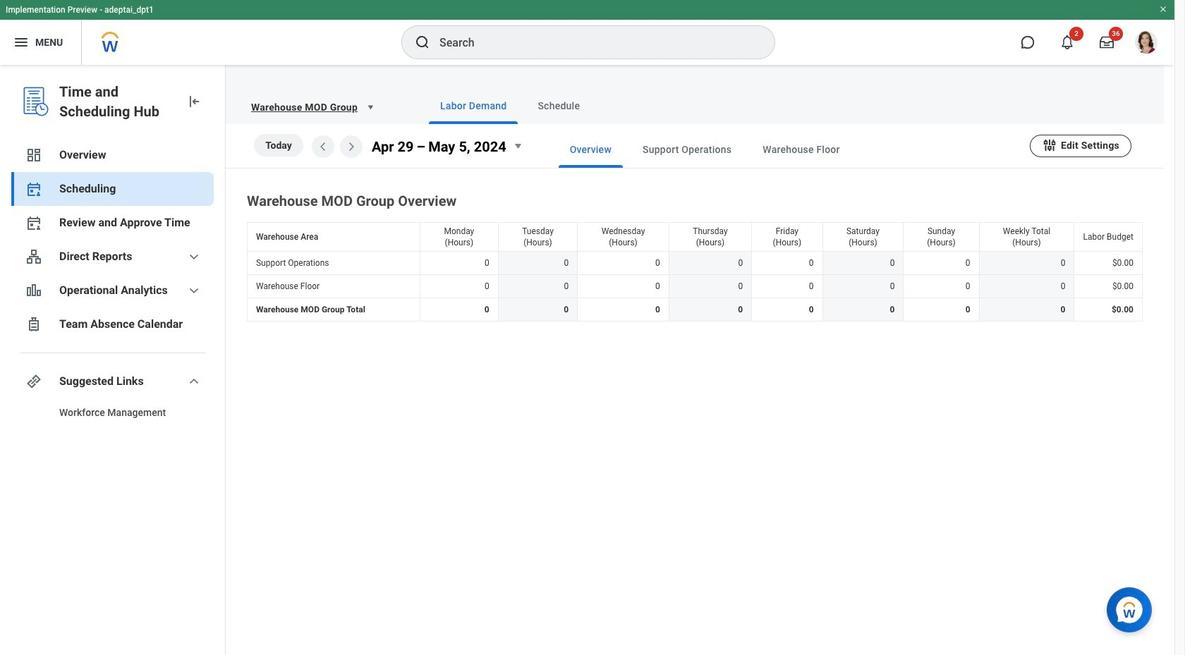 Task type: vqa. For each thing, say whether or not it's contained in the screenshot.
LINK icon
yes



Task type: locate. For each thing, give the bounding box(es) containing it.
transformation import image
[[186, 93, 202, 110]]

1 calendar user solid image from the top
[[25, 181, 42, 198]]

banner
[[0, 0, 1175, 65]]

1 horizontal spatial caret down small image
[[509, 138, 526, 155]]

chevron down small image
[[186, 373, 202, 390]]

chevron down small image for view team image
[[186, 248, 202, 265]]

calendar user solid image up view team image
[[25, 214, 42, 231]]

1 vertical spatial chevron down small image
[[186, 282, 202, 299]]

0 vertical spatial chevron down small image
[[186, 248, 202, 265]]

tab panel
[[226, 124, 1164, 325]]

search image
[[414, 34, 431, 51]]

navigation pane region
[[0, 65, 226, 655]]

caret down small image
[[363, 100, 377, 114], [509, 138, 526, 155]]

chevron left small image
[[315, 138, 332, 155]]

2 chevron down small image from the top
[[186, 282, 202, 299]]

1 vertical spatial caret down small image
[[509, 138, 526, 155]]

1 chevron down small image from the top
[[186, 248, 202, 265]]

close environment banner image
[[1159, 5, 1168, 13]]

dashboard image
[[25, 147, 42, 164]]

0 vertical spatial tab list
[[401, 87, 1147, 124]]

calendar user solid image down dashboard icon
[[25, 181, 42, 198]]

0 vertical spatial calendar user solid image
[[25, 181, 42, 198]]

1 vertical spatial calendar user solid image
[[25, 214, 42, 231]]

tab list
[[401, 87, 1147, 124], [530, 131, 1030, 168]]

chevron down small image
[[186, 248, 202, 265], [186, 282, 202, 299]]

chart image
[[25, 282, 42, 299]]

calendar user solid image
[[25, 181, 42, 198], [25, 214, 42, 231]]

link image
[[25, 373, 42, 390]]

view team image
[[25, 248, 42, 265]]

time and scheduling hub element
[[59, 82, 174, 121]]

0 vertical spatial caret down small image
[[363, 100, 377, 114]]



Task type: describe. For each thing, give the bounding box(es) containing it.
Search Workday  search field
[[440, 27, 746, 58]]

chevron right small image
[[343, 138, 360, 155]]

2 calendar user solid image from the top
[[25, 214, 42, 231]]

task timeoff image
[[25, 316, 42, 333]]

1 vertical spatial tab list
[[530, 131, 1030, 168]]

configure image
[[1042, 137, 1058, 153]]

justify image
[[13, 34, 30, 51]]

profile logan mcneil image
[[1135, 31, 1158, 56]]

inbox large image
[[1100, 35, 1114, 49]]

chevron down small image for the chart icon
[[186, 282, 202, 299]]

0 horizontal spatial caret down small image
[[363, 100, 377, 114]]

notifications large image
[[1060, 35, 1074, 49]]



